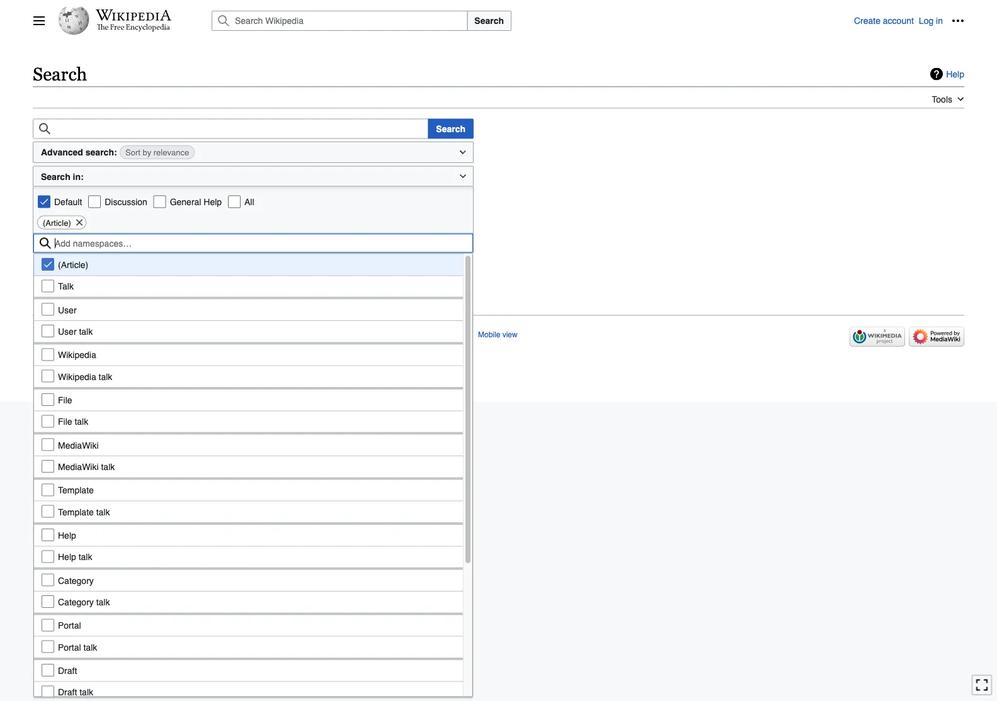 Task type: locate. For each thing, give the bounding box(es) containing it.
policy
[[60, 330, 79, 339]]

about wikipedia
[[87, 330, 141, 339]]

draft talk
[[58, 688, 93, 698]]

2 portal from the top
[[58, 643, 81, 653]]

help
[[947, 69, 965, 79], [204, 197, 222, 207], [58, 531, 76, 541], [58, 552, 76, 562]]

the free encyclopedia image
[[97, 24, 170, 32]]

create account log in
[[854, 16, 943, 26]]

mobile
[[478, 330, 501, 339]]

0 vertical spatial search button
[[467, 11, 512, 31]]

talk for portal talk
[[83, 643, 97, 653]]

Search Wikipedia search field
[[212, 11, 468, 31]]

1 vertical spatial mediawiki
[[58, 462, 99, 472]]

talk down portal talk
[[80, 688, 93, 698]]

category for category
[[58, 576, 94, 586]]

0 vertical spatial file
[[58, 395, 72, 405]]

cookie statement link
[[412, 330, 471, 339]]

check image for help talk
[[42, 551, 54, 563]]

check image for template talk
[[42, 505, 54, 518]]

1 vertical spatial draft
[[58, 688, 77, 698]]

0 vertical spatial draft
[[58, 666, 77, 676]]

cookie
[[412, 330, 435, 339]]

file
[[58, 395, 72, 405], [58, 417, 72, 427]]

1 template from the top
[[58, 485, 94, 496]]

general
[[170, 197, 201, 207]]

talk up the category talk
[[79, 552, 92, 562]]

talk down the "about wikipedia"
[[99, 372, 112, 382]]

user right the privacy
[[58, 326, 77, 337]]

talk down the category talk
[[83, 643, 97, 653]]

1 vertical spatial wikipedia
[[58, 350, 96, 360]]

search inside dropdown button
[[41, 172, 70, 182]]

1 vertical spatial file
[[58, 417, 72, 427]]

template
[[58, 485, 94, 496], [58, 507, 94, 517]]

template up help talk
[[58, 507, 94, 517]]

check image for user
[[42, 303, 54, 316]]

talk up portal talk
[[96, 597, 110, 608]]

(article)
[[43, 218, 71, 228], [58, 260, 88, 270]]

user for user talk
[[58, 326, 77, 337]]

draft up draft talk
[[58, 666, 77, 676]]

category up the category talk
[[58, 576, 94, 586]]

0 vertical spatial user
[[58, 305, 77, 315]]

wikipedia for wikipedia
[[58, 350, 96, 360]]

by
[[143, 148, 151, 158]]

mediawiki down file talk at the bottom of page
[[58, 462, 99, 472]]

search:
[[86, 148, 117, 158]]

0 vertical spatial wikipedia
[[108, 330, 141, 339]]

talk right policy
[[79, 326, 93, 337]]

0 vertical spatial portal
[[58, 621, 81, 631]]

template up template talk
[[58, 485, 94, 496]]

(article) up talk
[[58, 260, 88, 270]]

cookie statement
[[412, 330, 471, 339]]

wikipedia
[[108, 330, 141, 339], [58, 350, 96, 360], [58, 372, 96, 382]]

1 vertical spatial portal
[[58, 643, 81, 653]]

all
[[244, 197, 254, 207]]

category for category talk
[[58, 597, 94, 608]]

1 mediawiki from the top
[[58, 440, 99, 450]]

log
[[919, 16, 934, 26]]

mobile view
[[478, 330, 518, 339]]

0 vertical spatial template
[[58, 485, 94, 496]]

check image
[[38, 196, 50, 208], [154, 196, 166, 208], [42, 280, 54, 292], [42, 303, 54, 316], [42, 393, 54, 406], [42, 439, 54, 451], [42, 460, 54, 473], [42, 551, 54, 563], [42, 574, 54, 587], [42, 619, 54, 632], [42, 641, 54, 654], [42, 664, 54, 677], [42, 686, 54, 699]]

talk
[[79, 326, 93, 337], [99, 372, 112, 382], [75, 417, 88, 427], [101, 462, 115, 472], [96, 507, 110, 517], [79, 552, 92, 562], [96, 597, 110, 608], [83, 643, 97, 653], [80, 688, 93, 698]]

2 user from the top
[[58, 326, 77, 337]]

advanced search: element
[[33, 142, 474, 163]]

category
[[58, 576, 94, 586], [58, 597, 94, 608]]

2 file from the top
[[58, 417, 72, 427]]

help up tools
[[947, 69, 965, 79]]

wikipedia talk
[[58, 372, 112, 382]]

0 vertical spatial category
[[58, 576, 94, 586]]

check image for draft talk
[[42, 686, 54, 699]]

0 vertical spatial (article)
[[43, 218, 71, 228]]

file down wikipedia talk
[[58, 417, 72, 427]]

(article) left 'remove' image
[[43, 218, 71, 228]]

portal up draft talk
[[58, 643, 81, 653]]

check image
[[88, 196, 101, 208], [228, 196, 241, 208], [42, 258, 54, 271], [42, 325, 54, 337], [42, 348, 54, 361], [42, 370, 54, 383], [42, 415, 54, 428], [42, 484, 54, 496], [42, 505, 54, 518], [42, 529, 54, 542], [42, 596, 54, 608]]

talk up template talk
[[101, 462, 115, 472]]

draft
[[58, 666, 77, 676], [58, 688, 77, 698]]

mediawiki for mediawiki
[[58, 440, 99, 450]]

talk for wikipedia talk
[[99, 372, 112, 382]]

search button
[[467, 11, 512, 31], [428, 119, 474, 139]]

log in link
[[919, 16, 943, 26]]

mediawiki
[[58, 440, 99, 450], [58, 462, 99, 472]]

draft down portal talk
[[58, 688, 77, 698]]

check image for file talk
[[42, 415, 54, 428]]

1 user from the top
[[58, 305, 77, 315]]

1 vertical spatial user
[[58, 326, 77, 337]]

1 vertical spatial search button
[[428, 119, 474, 139]]

search
[[475, 16, 504, 26], [33, 64, 87, 84], [436, 124, 466, 134], [41, 172, 70, 182]]

check image for all
[[228, 196, 241, 208]]

user up user talk
[[58, 305, 77, 315]]

1 category from the top
[[58, 576, 94, 586]]

file up file talk at the bottom of page
[[58, 395, 72, 405]]

None search field
[[33, 119, 429, 139]]

check image for talk
[[42, 280, 54, 292]]

category down help talk
[[58, 597, 94, 608]]

user
[[58, 305, 77, 315], [58, 326, 77, 337]]

advanced
[[41, 148, 83, 158]]

portal up portal talk
[[58, 621, 81, 631]]

talk for user talk
[[79, 326, 93, 337]]

2 template from the top
[[58, 507, 94, 517]]

list box containing (article)
[[33, 254, 473, 702]]

help up the category talk
[[58, 552, 76, 562]]

2 vertical spatial wikipedia
[[58, 372, 96, 382]]

relevance
[[154, 148, 189, 158]]

0 vertical spatial mediawiki
[[58, 440, 99, 450]]

sort
[[125, 148, 140, 158]]

remove image
[[75, 216, 84, 229]]

privacy policy
[[33, 330, 79, 339]]

1 file from the top
[[58, 395, 72, 405]]

user for user
[[58, 305, 77, 315]]

talk down wikipedia talk
[[75, 417, 88, 427]]

1 portal from the top
[[58, 621, 81, 631]]

mediawiki talk
[[58, 462, 115, 472]]

1 vertical spatial template
[[58, 507, 94, 517]]

2 mediawiki from the top
[[58, 462, 99, 472]]

1 vertical spatial (article)
[[58, 260, 88, 270]]

about wikipedia link
[[87, 330, 141, 339]]

1 draft from the top
[[58, 666, 77, 676]]

talk for mediawiki talk
[[101, 462, 115, 472]]

wikipedia image
[[96, 9, 171, 21]]

search in: element
[[33, 166, 474, 187]]

check image for general help
[[154, 196, 166, 208]]

Add namespaces… text field
[[33, 233, 473, 254]]

account
[[883, 16, 914, 26]]

talk for template talk
[[96, 507, 110, 517]]

2 draft from the top
[[58, 688, 77, 698]]

help talk
[[58, 552, 92, 562]]

file for file talk
[[58, 417, 72, 427]]

template for template
[[58, 485, 94, 496]]

1 vertical spatial category
[[58, 597, 94, 608]]

portal talk
[[58, 643, 97, 653]]

2 category from the top
[[58, 597, 94, 608]]

help right general
[[204, 197, 222, 207]]

mediawiki up mediawiki talk
[[58, 440, 99, 450]]

check image for portal talk
[[42, 641, 54, 654]]

template for template talk
[[58, 507, 94, 517]]

footer
[[33, 315, 965, 351]]

list box
[[33, 254, 473, 702]]

privacy policy link
[[33, 330, 79, 339]]

talk for draft talk
[[80, 688, 93, 698]]

talk down mediawiki talk
[[96, 507, 110, 517]]

check image for category talk
[[42, 596, 54, 608]]

portal
[[58, 621, 81, 631], [58, 643, 81, 653]]



Task type: describe. For each thing, give the bounding box(es) containing it.
tools
[[932, 94, 953, 104]]

search in:
[[41, 172, 84, 182]]

talk
[[58, 281, 74, 291]]

about
[[87, 330, 106, 339]]

in:
[[73, 172, 84, 182]]

wikipedia for wikipedia talk
[[58, 372, 96, 382]]

wikimedia foundation image
[[850, 327, 905, 347]]

check image for discussion
[[88, 196, 101, 208]]

check image for file
[[42, 393, 54, 406]]

talk for category talk
[[96, 597, 110, 608]]

check image for portal
[[42, 619, 54, 632]]

general help
[[170, 197, 222, 207]]

check image for mediawiki
[[42, 439, 54, 451]]

check image for help
[[42, 529, 54, 542]]

log in and more options image
[[952, 14, 965, 27]]

search main content
[[28, 57, 970, 284]]

portal for portal talk
[[58, 643, 81, 653]]

wikipedia inside footer
[[108, 330, 141, 339]]

file talk
[[58, 417, 88, 427]]

talk for file talk
[[75, 417, 88, 427]]

check image for template
[[42, 484, 54, 496]]

menu image
[[33, 14, 45, 27]]

none search field inside search main content
[[33, 119, 429, 139]]

mobile view link
[[478, 330, 518, 339]]

sort by relevance
[[125, 148, 189, 158]]

privacy
[[33, 330, 58, 339]]

help up help talk
[[58, 531, 76, 541]]

template talk
[[58, 507, 110, 517]]

file for file
[[58, 395, 72, 405]]

advanced search:
[[41, 148, 117, 158]]

fullscreen image
[[976, 680, 989, 692]]

search in: button
[[33, 166, 474, 187]]

check image for wikipedia
[[42, 348, 54, 361]]

discussion
[[105, 197, 147, 207]]

(article) inside search main content
[[43, 218, 71, 228]]

personal tools navigation
[[854, 11, 968, 31]]

help link
[[931, 68, 965, 80]]

draft for draft talk
[[58, 688, 77, 698]]

check image for category
[[42, 574, 54, 587]]

powered by mediawiki image
[[909, 327, 965, 347]]

help inside help "link"
[[947, 69, 965, 79]]

search inside search box
[[475, 16, 504, 26]]

portal for portal
[[58, 621, 81, 631]]

create
[[854, 16, 881, 26]]

check image for wikipedia talk
[[42, 370, 54, 383]]

default
[[54, 197, 82, 207]]

search button inside main content
[[428, 119, 474, 139]]

category talk
[[58, 597, 110, 608]]

check image for draft
[[42, 664, 54, 677]]

footer containing privacy policy
[[33, 315, 965, 351]]

talk for help talk
[[79, 552, 92, 562]]

in
[[936, 16, 943, 26]]

create account link
[[854, 16, 914, 26]]

draft for draft
[[58, 666, 77, 676]]

check image for mediawiki talk
[[42, 460, 54, 473]]

Search search field
[[197, 11, 854, 31]]

check image for user talk
[[42, 325, 54, 337]]

mediawiki for mediawiki talk
[[58, 462, 99, 472]]

view
[[503, 330, 518, 339]]

user talk
[[58, 326, 93, 337]]

statement
[[437, 330, 471, 339]]



Task type: vqa. For each thing, say whether or not it's contained in the screenshot.
] to the middle
no



